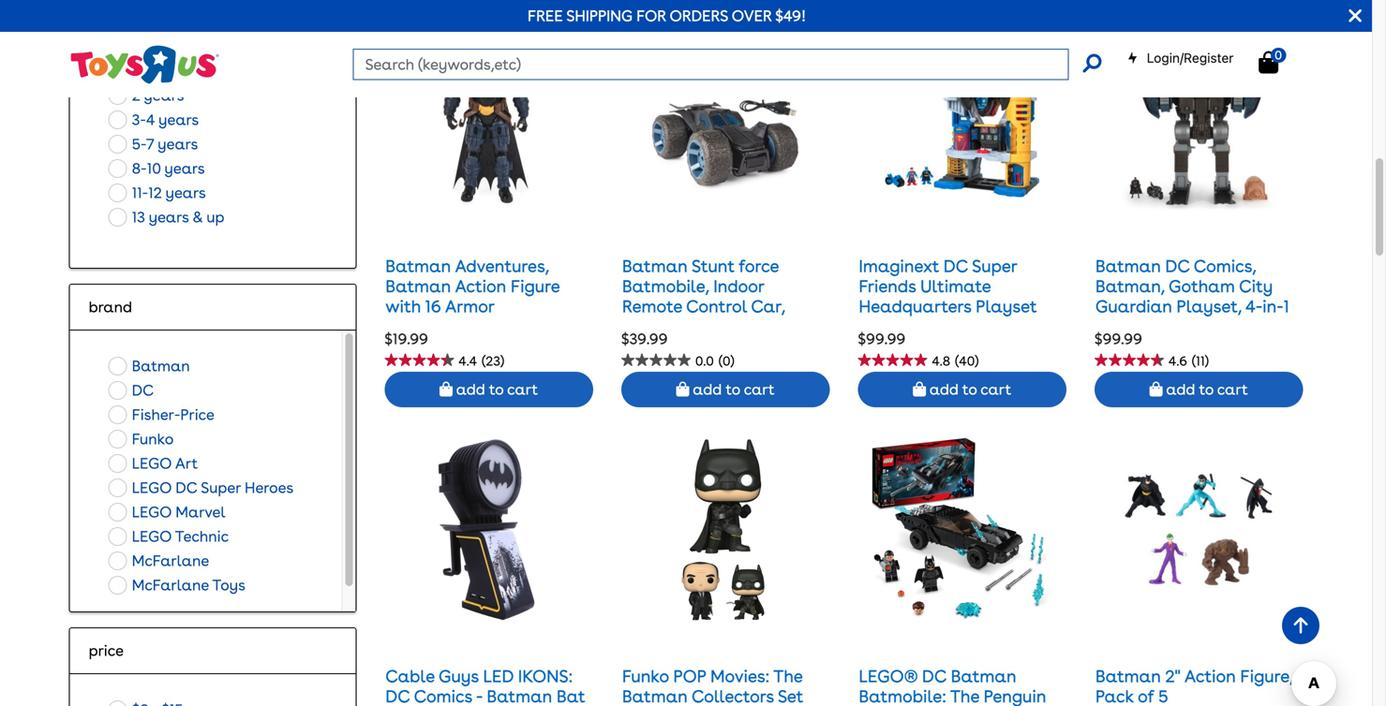 Task type: locate. For each thing, give the bounding box(es) containing it.
3 lego from the top
[[132, 503, 172, 522]]

cart down crazy
[[744, 380, 775, 399]]

mcfarlane down lego technic 'button'
[[132, 552, 209, 570]]

dc down art at the left bottom of the page
[[176, 479, 197, 497]]

force
[[739, 256, 779, 276]]

1 shopping bag image from the left
[[676, 382, 689, 397]]

lego technic button
[[103, 525, 234, 549]]

1 to from the left
[[489, 380, 504, 399]]

imaginext
[[859, 256, 939, 276]]

4 add from the left
[[1166, 380, 1195, 399]]

cart down playset
[[981, 380, 1012, 399]]

$99.99 down guardian
[[1095, 330, 1142, 348]]

1 horizontal spatial action
[[1185, 667, 1236, 687]]

dc inside the imaginext dc super friends ultimate headquarters playset with batman figure $99.99
[[944, 256, 968, 276]]

cart down points
[[507, 380, 538, 399]]

add down 4.6
[[1166, 380, 1195, 399]]

funko down fisher-
[[132, 430, 174, 449]]

0 horizontal spatial with
[[385, 297, 421, 317]]

to down (40)
[[962, 380, 977, 399]]

3-
[[132, 111, 146, 129]]

batman inside button
[[132, 357, 190, 375]]

dc for batman
[[1165, 256, 1190, 276]]

heroes
[[245, 479, 294, 497]]

add to cart down (40)
[[926, 380, 1012, 399]]

3-4 years button
[[103, 108, 204, 132]]

0 horizontal spatial funko
[[132, 430, 174, 449]]

dc inside batman dc comics, batman, gotham city guardian playset, 4-in-1 conversion, exclusive batman figure
[[1165, 256, 1190, 276]]

4 add to cart from the left
[[1163, 380, 1248, 399]]

super
[[972, 256, 1017, 276], [201, 479, 241, 497]]

lego®
[[859, 667, 918, 687]]

None search field
[[353, 49, 1102, 80]]

0 link
[[1259, 48, 1298, 75]]

cart for batman dc comics, batman, gotham city guardian playset, 4-in-1 conversion, exclusive batman figure
[[1217, 380, 1248, 399]]

dc down batman button
[[132, 382, 154, 400]]

shopping bag image for batman dc comics, batman, gotham city guardian playset, 4-in-1 conversion, exclusive batman figure
[[1150, 382, 1163, 397]]

to down the (23)
[[489, 380, 504, 399]]

friends
[[859, 277, 916, 297]]

batman dc comics, batman, gotham city guardian playset, 4-in-1 conversion, exclusive batman figure link
[[1096, 256, 1290, 357]]

5-
[[132, 135, 146, 153]]

1 cart from the left
[[507, 380, 538, 399]]

1 vertical spatial mcfarlane
[[132, 576, 209, 595]]

with inside the imaginext dc super friends ultimate headquarters playset with batman figure $99.99
[[859, 317, 895, 337]]

brand
[[89, 298, 132, 316]]

2 to from the left
[[726, 380, 740, 399]]

1
[[1284, 297, 1290, 317]]

2 lego from the top
[[132, 479, 172, 497]]

0 horizontal spatial figure
[[511, 277, 560, 297]]

mcfarlane down mcfarlane button
[[132, 576, 209, 595]]

of
[[557, 317, 573, 337], [1138, 687, 1154, 707]]

funko
[[132, 430, 174, 449], [622, 667, 669, 687]]

2 horizontal spatial shopping bag image
[[1259, 51, 1279, 74]]

lego up lego technic 'button'
[[132, 503, 172, 522]]

1 add to cart from the left
[[453, 380, 538, 399]]

ultimate
[[921, 277, 991, 297]]

mcfarlane toys
[[132, 576, 245, 595]]

1 horizontal spatial $99.99
[[1095, 330, 1142, 348]]

age
[[89, 27, 117, 45]]

with left '16'
[[385, 297, 421, 317]]

with down friends
[[859, 317, 895, 337]]

1 add to cart button from the left
[[385, 372, 593, 408]]

$49!
[[775, 7, 806, 25]]

0 horizontal spatial the
[[774, 667, 803, 687]]

figure inside batman dc comics, batman, gotham city guardian playset, 4-in-1 conversion, exclusive batman figure
[[1165, 337, 1215, 357]]

1 horizontal spatial super
[[972, 256, 1017, 276]]

0 vertical spatial super
[[972, 256, 1017, 276]]

3 add from the left
[[930, 380, 959, 399]]

1 vertical spatial of
[[1138, 687, 1154, 707]]

batman adventures, batman action figure with 16 armor accessories, 17 points of articulation
[[385, 256, 573, 357]]

super up marvel
[[201, 479, 241, 497]]

of left 5 at the bottom right of the page
[[1138, 687, 1154, 707]]

1 $99.99 from the left
[[858, 330, 906, 348]]

add for batman stunt force batmobile, indoor remote control car, turbo boost crazy stunts
[[693, 380, 722, 399]]

mcfarlane
[[132, 552, 209, 570], [132, 576, 209, 595]]

lego for lego dc super heroes
[[132, 479, 172, 497]]

0 horizontal spatial shopping bag image
[[440, 382, 453, 397]]

1 horizontal spatial with
[[859, 317, 895, 337]]

4.4
[[459, 353, 477, 369]]

action
[[455, 277, 506, 297], [1185, 667, 1236, 687]]

collectors
[[692, 687, 774, 707]]

dc up gotham
[[1165, 256, 1190, 276]]

shopping bag image
[[676, 382, 689, 397], [913, 382, 926, 397]]

adventures,
[[455, 256, 549, 276]]

0 vertical spatial of
[[557, 317, 573, 337]]

batman 2" action figure, pack of 5 image
[[1122, 436, 1276, 624]]

dc up the ultimate
[[944, 256, 968, 276]]

dc down the cable
[[385, 687, 410, 707]]

funko button
[[103, 427, 179, 452]]

0 vertical spatial action
[[455, 277, 506, 297]]

0 horizontal spatial super
[[201, 479, 241, 497]]

$19.99
[[385, 330, 428, 348]]

action up armor
[[455, 277, 506, 297]]

mcfarlane for mcfarlane toys
[[132, 576, 209, 595]]

shopping bag image down articulation on the left
[[440, 382, 453, 397]]

1 horizontal spatial shopping bag image
[[1150, 382, 1163, 397]]

add to cart
[[453, 380, 538, 399], [689, 380, 775, 399], [926, 380, 1012, 399], [1163, 380, 1248, 399]]

add to cart button down the (23)
[[385, 372, 593, 408]]

shopping bag image down conversion,
[[1150, 382, 1163, 397]]

shopping bag image
[[1259, 51, 1279, 74], [440, 382, 453, 397], [1150, 382, 1163, 397]]

$99.99 down "headquarters" at the top right
[[858, 330, 906, 348]]

4 cart from the left
[[1217, 380, 1248, 399]]

$99.99 inside the imaginext dc super friends ultimate headquarters playset with batman figure $99.99
[[858, 330, 906, 348]]

crazy
[[722, 317, 771, 337]]

lego technic
[[132, 528, 229, 546]]

2"
[[1165, 667, 1181, 687]]

action right 2"
[[1185, 667, 1236, 687]]

the right movies:
[[774, 667, 803, 687]]

&
[[192, 208, 203, 226]]

lego up mcfarlane button
[[132, 528, 172, 546]]

0 horizontal spatial $99.99
[[858, 330, 906, 348]]

funko inside button
[[132, 430, 174, 449]]

funko for funko pop movies: the batman collectors se
[[622, 667, 669, 687]]

cart down exclusive
[[1217, 380, 1248, 399]]

add to cart button down (0)
[[621, 372, 830, 408]]

add to cart button for imaginext dc super friends ultimate headquarters playset with batman figure
[[858, 372, 1067, 408]]

11-12 years
[[132, 184, 206, 202]]

3 add to cart button from the left
[[858, 372, 1067, 408]]

2 mcfarlane from the top
[[132, 576, 209, 595]]

years up the 8-10 years
[[158, 135, 198, 153]]

years up 3-4 years
[[144, 86, 184, 105]]

years up '13 years & up'
[[166, 184, 206, 202]]

cable guys led ikons: dc comics - batman ba
[[385, 667, 585, 707]]

lego inside 'button'
[[132, 528, 172, 546]]

2 cart from the left
[[744, 380, 775, 399]]

funko for funko
[[132, 430, 174, 449]]

1 horizontal spatial the
[[950, 687, 979, 707]]

pop
[[673, 667, 706, 687]]

4 to from the left
[[1199, 380, 1214, 399]]

super inside the imaginext dc super friends ultimate headquarters playset with batman figure $99.99
[[972, 256, 1017, 276]]

to for batman dc comics, batman, gotham city guardian playset, 4-in-1 conversion, exclusive batman figure
[[1199, 380, 1214, 399]]

1 add from the left
[[456, 380, 485, 399]]

1 horizontal spatial figure
[[969, 317, 1018, 337]]

1 vertical spatial funko
[[622, 667, 669, 687]]

(0)
[[719, 353, 735, 369]]

0 vertical spatial funko
[[132, 430, 174, 449]]

add down 0.0
[[693, 380, 722, 399]]

mcfarlane toys button
[[103, 574, 251, 598]]

lego® dc batman batmobile: the pengui
[[859, 667, 1050, 707]]

of inside batman adventures, batman action figure with 16 armor accessories, 17 points of articulation
[[557, 317, 573, 337]]

5
[[1159, 687, 1169, 707]]

with inside batman adventures, batman action figure with 16 armor accessories, 17 points of articulation
[[385, 297, 421, 317]]

3 cart from the left
[[981, 380, 1012, 399]]

2 horizontal spatial figure
[[1165, 337, 1215, 357]]

gotham
[[1169, 277, 1235, 297]]

1 vertical spatial super
[[201, 479, 241, 497]]

mcfarlane inside button
[[132, 552, 209, 570]]

super up playset
[[972, 256, 1017, 276]]

funko left pop
[[622, 667, 669, 687]]

batman dc comics, batman, gotham city guardian playset, 4-in-1 conversion, exclusive batman figure image
[[1122, 25, 1276, 213]]

of right points
[[557, 317, 573, 337]]

$99.99
[[858, 330, 906, 348], [1095, 330, 1142, 348]]

exclusive
[[1192, 317, 1265, 337]]

lego for lego art
[[132, 455, 172, 473]]

imaginext dc super friends ultimate headquarters playset with batman figure $99.99
[[858, 256, 1037, 348]]

add to cart down the (11)
[[1163, 380, 1248, 399]]

1 mcfarlane from the top
[[132, 552, 209, 570]]

years down '11-12 years'
[[149, 208, 189, 226]]

to down the (11)
[[1199, 380, 1214, 399]]

add to cart button down (40)
[[858, 372, 1067, 408]]

batman adventures, batman action figure with 16 armor accessories, 17 points of articulation link
[[385, 256, 573, 357]]

Enter Keyword or Item No. search field
[[353, 49, 1069, 80]]

2 add from the left
[[693, 380, 722, 399]]

city
[[1239, 277, 1273, 297]]

years for 12
[[166, 184, 206, 202]]

lego down funko button
[[132, 455, 172, 473]]

funko pop movies: the batman collectors set 2/2 image
[[632, 436, 820, 624]]

remote
[[622, 297, 682, 317]]

super inside button
[[201, 479, 241, 497]]

4 add to cart button from the left
[[1095, 372, 1303, 408]]

add to cart down the (23)
[[453, 380, 538, 399]]

imaginext dc super friends ultimate headquarters playset with batman figure image
[[885, 25, 1039, 213]]

lego down lego art button
[[132, 479, 172, 497]]

dc for lego
[[176, 479, 197, 497]]

comics
[[414, 687, 472, 707]]

the right batmobile:
[[950, 687, 979, 707]]

dc
[[944, 256, 968, 276], [1165, 256, 1190, 276], [132, 382, 154, 400], [176, 479, 197, 497], [922, 667, 947, 687], [385, 687, 410, 707]]

3 add to cart from the left
[[926, 380, 1012, 399]]

0 horizontal spatial shopping bag image
[[676, 382, 689, 397]]

years up the 5-7 years
[[159, 111, 199, 129]]

1 lego from the top
[[132, 455, 172, 473]]

up
[[207, 208, 225, 226]]

1 horizontal spatial funko
[[622, 667, 669, 687]]

1 horizontal spatial of
[[1138, 687, 1154, 707]]

batman stunt force batmobile, indoor remote control car, turbo boost crazy stunts image
[[649, 25, 803, 213]]

2
[[132, 86, 140, 105]]

add down 4.8
[[930, 380, 959, 399]]

toys
[[212, 576, 245, 595]]

2 add to cart from the left
[[689, 380, 775, 399]]

1 horizontal spatial shopping bag image
[[913, 382, 926, 397]]

shopping bag image right login/register
[[1259, 51, 1279, 74]]

mcfarlane inside "button"
[[132, 576, 209, 595]]

cart for imaginext dc super friends ultimate headquarters playset with batman figure
[[981, 380, 1012, 399]]

2 years
[[132, 86, 184, 105]]

cable guys led ikons: dc comics - batman ba link
[[385, 667, 585, 707]]

5-7 years
[[132, 135, 198, 153]]

add to cart down (0)
[[689, 380, 775, 399]]

funko inside funko pop movies: the batman collectors se
[[622, 667, 669, 687]]

close button image
[[1349, 6, 1362, 26]]

the inside funko pop movies: the batman collectors se
[[774, 667, 803, 687]]

years up '11-12 years'
[[165, 159, 205, 178]]

4 lego from the top
[[132, 528, 172, 546]]

add to cart button down the (11)
[[1095, 372, 1303, 408]]

3 to from the left
[[962, 380, 977, 399]]

action inside 'batman 2" action figure, pack of 5'
[[1185, 667, 1236, 687]]

0 horizontal spatial of
[[557, 317, 573, 337]]

4
[[146, 111, 155, 129]]

0 vertical spatial mcfarlane
[[132, 552, 209, 570]]

2 shopping bag image from the left
[[913, 382, 926, 397]]

the
[[774, 667, 803, 687], [950, 687, 979, 707]]

dc up batmobile:
[[922, 667, 947, 687]]

over
[[732, 7, 772, 25]]

dc inside 'lego® dc batman batmobile: the pengui'
[[922, 667, 947, 687]]

-
[[476, 687, 482, 707]]

0 horizontal spatial action
[[455, 277, 506, 297]]

2 add to cart button from the left
[[621, 372, 830, 408]]

figure inside the imaginext dc super friends ultimate headquarters playset with batman figure $99.99
[[969, 317, 1018, 337]]

guys
[[439, 667, 479, 687]]

dc inside button
[[176, 479, 197, 497]]

1 vertical spatial action
[[1185, 667, 1236, 687]]

to down (0)
[[726, 380, 740, 399]]

add for batman dc comics, batman, gotham city guardian playset, 4-in-1 conversion, exclusive batman figure
[[1166, 380, 1195, 399]]

figure inside batman adventures, batman action figure with 16 armor accessories, 17 points of articulation
[[511, 277, 560, 297]]

add down 4.4
[[456, 380, 485, 399]]

lego
[[132, 455, 172, 473], [132, 479, 172, 497], [132, 503, 172, 522], [132, 528, 172, 546]]



Task type: describe. For each thing, give the bounding box(es) containing it.
add for batman adventures, batman action figure with 16 armor accessories, 17 points of articulation
[[456, 380, 485, 399]]

login/register
[[1147, 50, 1234, 66]]

shopping bag image for batman stunt force batmobile, indoor remote control car, turbo boost crazy stunts
[[676, 382, 689, 397]]

comics,
[[1194, 256, 1256, 276]]

cable
[[385, 667, 435, 687]]

4.8
[[932, 353, 951, 369]]

4.6
[[1169, 353, 1187, 369]]

ikons:
[[518, 667, 573, 687]]

lego art
[[132, 455, 198, 473]]

mcfarlane for mcfarlane
[[132, 552, 209, 570]]

17
[[486, 317, 501, 337]]

cart for batman adventures, batman action figure with 16 armor accessories, 17 points of articulation
[[507, 380, 538, 399]]

batman inside 'batman 2" action figure, pack of 5'
[[1096, 667, 1161, 687]]

price
[[89, 642, 124, 660]]

(11)
[[1192, 353, 1209, 369]]

4.4 (23)
[[459, 353, 504, 369]]

batman inside cable guys led ikons: dc comics - batman ba
[[487, 687, 552, 707]]

batman,
[[1096, 277, 1165, 297]]

$39.99
[[621, 330, 668, 348]]

dc for lego®
[[922, 667, 947, 687]]

4-
[[1246, 297, 1263, 317]]

dc inside cable guys led ikons: dc comics - batman ba
[[385, 687, 410, 707]]

login/register button
[[1127, 49, 1234, 67]]

add to cart button for batman dc comics, batman, gotham city guardian playset, 4-in-1 conversion, exclusive batman figure
[[1095, 372, 1303, 408]]

8-10 years button
[[103, 157, 210, 181]]

lego marvel button
[[103, 501, 231, 525]]

13 years & up button
[[103, 205, 230, 230]]

to for batman stunt force batmobile, indoor remote control car, turbo boost crazy stunts
[[726, 380, 740, 399]]

13 years & up
[[132, 208, 225, 226]]

stunts
[[622, 337, 673, 357]]

cart for batman stunt force batmobile, indoor remote control car, turbo boost crazy stunts
[[744, 380, 775, 399]]

batman inside funko pop movies: the batman collectors se
[[622, 687, 688, 707]]

batman button
[[103, 354, 196, 379]]

fisher-price
[[132, 406, 215, 424]]

shopping bag image inside 0 'link'
[[1259, 51, 1279, 74]]

dc button
[[103, 379, 159, 403]]

turbo
[[622, 317, 668, 337]]

lego marvel
[[132, 503, 226, 522]]

12
[[148, 184, 162, 202]]

shopping bag image for imaginext dc super friends ultimate headquarters playset with batman figure
[[913, 382, 926, 397]]

to for batman adventures, batman action figure with 16 armor accessories, 17 points of articulation
[[489, 380, 504, 399]]

years inside button
[[144, 86, 184, 105]]

free shipping for orders over $49! link
[[528, 7, 806, 25]]

dc for imaginext
[[944, 256, 968, 276]]

batman inside the imaginext dc super friends ultimate headquarters playset with batman figure $99.99
[[899, 317, 964, 337]]

super for imaginext
[[972, 256, 1017, 276]]

lego art button
[[103, 452, 204, 476]]

batman inside batman stunt force batmobile, indoor remote control car, turbo boost crazy stunts
[[622, 256, 688, 276]]

dc inside button
[[132, 382, 154, 400]]

lego for lego technic
[[132, 528, 172, 546]]

cable guys led ikons: dc comics - batman bat signal - charging phone & controller holder image
[[395, 436, 583, 624]]

conversion,
[[1096, 317, 1188, 337]]

orders
[[670, 7, 728, 25]]

to for imaginext dc super friends ultimate headquarters playset with batman figure
[[962, 380, 977, 399]]

batman adventures, batman action figure with 16 armor accessories, 17 points of articulation image
[[412, 25, 566, 213]]

0
[[1275, 48, 1282, 62]]

playset
[[976, 297, 1037, 317]]

movies:
[[710, 667, 770, 687]]

free
[[528, 7, 563, 25]]

8-10 years
[[132, 159, 205, 178]]

add to cart for batman stunt force batmobile, indoor remote control car, turbo boost crazy stunts
[[689, 380, 775, 399]]

headquarters
[[859, 297, 972, 317]]

guardian
[[1096, 297, 1172, 317]]

control
[[686, 297, 747, 317]]

lego® dc batman batmobile: the pengui link
[[859, 667, 1050, 707]]

lego dc super heroes
[[132, 479, 294, 497]]

add to cart for batman dc comics, batman, gotham city guardian playset, 4-in-1 conversion, exclusive batman figure
[[1163, 380, 1248, 399]]

0.0
[[695, 353, 714, 369]]

11-12 years button
[[103, 181, 211, 205]]

fisher-price button
[[103, 403, 220, 427]]

(40)
[[955, 353, 979, 369]]

10
[[147, 159, 161, 178]]

accessories,
[[385, 317, 482, 337]]

price element
[[89, 640, 337, 663]]

batman inside 'lego® dc batman batmobile: the pengui'
[[951, 667, 1017, 687]]

action inside batman adventures, batman action figure with 16 armor accessories, 17 points of articulation
[[455, 277, 506, 297]]

batmobile:
[[859, 687, 946, 707]]

lego for lego marvel
[[132, 503, 172, 522]]

years for 4
[[159, 111, 199, 129]]

7
[[146, 135, 154, 153]]

art
[[175, 455, 198, 473]]

indoor
[[713, 277, 764, 297]]

shipping
[[567, 7, 633, 25]]

batman stunt force batmobile, indoor remote control car, turbo boost crazy stunts link
[[622, 256, 785, 357]]

add for imaginext dc super friends ultimate headquarters playset with batman figure
[[930, 380, 959, 399]]

5-7 years button
[[103, 132, 204, 157]]

age element
[[89, 25, 337, 48]]

batman stunt force batmobile, indoor remote control car, turbo boost crazy stunts
[[622, 256, 785, 357]]

stunt
[[692, 256, 735, 276]]

of inside 'batman 2" action figure, pack of 5'
[[1138, 687, 1154, 707]]

lego dc super heroes button
[[103, 476, 299, 501]]

price
[[180, 406, 215, 424]]

add to cart for imaginext dc super friends ultimate headquarters playset with batman figure
[[926, 380, 1012, 399]]

shopping bag image for batman adventures, batman action figure with 16 armor accessories, 17 points of articulation
[[440, 382, 453, 397]]

add to cart button for batman adventures, batman action figure with 16 armor accessories, 17 points of articulation
[[385, 372, 593, 408]]

free shipping for orders over $49!
[[528, 7, 806, 25]]

2 years button
[[103, 83, 190, 108]]

lego® dc batman batmobile: the penguin chase 76181 building kit (392 pieces) image
[[868, 436, 1056, 624]]

batman dc comics, batman, gotham city guardian playset, 4-in-1 conversion, exclusive batman figure
[[1096, 256, 1290, 357]]

the inside 'lego® dc batman batmobile: the pengui'
[[950, 687, 979, 707]]

add to cart button for batman stunt force batmobile, indoor remote control car, turbo boost crazy stunts
[[621, 372, 830, 408]]

batmobile,
[[622, 277, 709, 297]]

8-
[[132, 159, 147, 178]]

super for lego
[[201, 479, 241, 497]]

funko pop movies: the batman collectors se link
[[622, 667, 803, 707]]

for
[[637, 7, 666, 25]]

technic
[[175, 528, 229, 546]]

pack
[[1096, 687, 1134, 707]]

funko pop movies: the batman collectors se
[[622, 667, 803, 707]]

points
[[505, 317, 553, 337]]

batman 2" action figure, pack of 5
[[1096, 667, 1294, 707]]

13
[[132, 208, 145, 226]]

2 $99.99 from the left
[[1095, 330, 1142, 348]]

armor
[[445, 297, 494, 317]]

toys r us image
[[69, 43, 219, 86]]

brand element
[[89, 296, 337, 319]]

years for 7
[[158, 135, 198, 153]]

in-
[[1263, 297, 1284, 317]]

boost
[[672, 317, 718, 337]]

3-4 years
[[132, 111, 199, 129]]

years for 10
[[165, 159, 205, 178]]

articulation
[[385, 337, 482, 357]]

add to cart for batman adventures, batman action figure with 16 armor accessories, 17 points of articulation
[[453, 380, 538, 399]]

car,
[[751, 297, 785, 317]]

imaginext dc super friends ultimate headquarters playset with batman figure link
[[859, 256, 1037, 337]]



Task type: vqa. For each thing, say whether or not it's contained in the screenshot.


